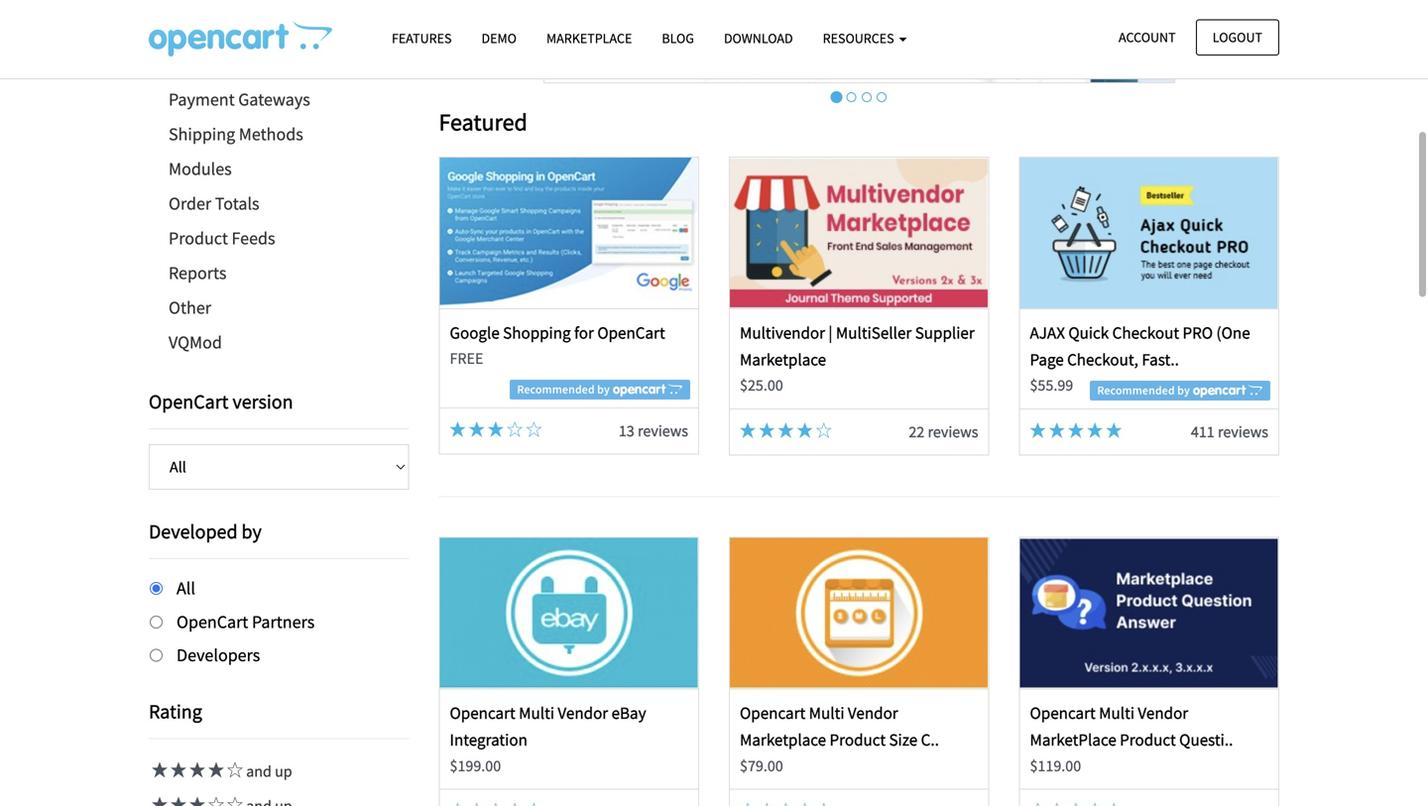 Task type: locate. For each thing, give the bounding box(es) containing it.
logout
[[1213, 28, 1263, 46]]

product for opencart multi vendor marketplace product size c..
[[830, 730, 886, 750]]

opencart - marketplace image
[[149, 21, 332, 57]]

vendor for ebay
[[558, 703, 608, 723]]

integration
[[450, 730, 528, 750]]

vendor up questi.. on the bottom right of the page
[[1138, 703, 1189, 723]]

payment
[[169, 88, 235, 111]]

by
[[242, 519, 262, 544]]

google shopping for opencart image
[[440, 158, 698, 308]]

vendor
[[558, 703, 608, 723], [848, 703, 898, 723], [1138, 703, 1189, 723]]

features
[[392, 29, 452, 47]]

vendor for marketplace
[[1138, 703, 1189, 723]]

2 opencart from the left
[[740, 703, 806, 723]]

size
[[889, 730, 918, 750]]

vendor inside opencart multi vendor ebay integration $199.00
[[558, 703, 608, 723]]

marketplace
[[547, 29, 632, 47], [740, 349, 826, 370], [740, 730, 826, 750]]

opencart up the integration
[[450, 703, 516, 723]]

opencart inside opencart multi vendor marketplace product size c.. $79.00
[[740, 703, 806, 723]]

0 horizontal spatial vendor
[[558, 703, 608, 723]]

2 horizontal spatial reviews
[[1218, 422, 1269, 442]]

vendor inside opencart multi vendor marketplace product questi.. $119.00
[[1138, 703, 1189, 723]]

free
[[450, 349, 483, 368]]

opencart right for
[[597, 322, 665, 343]]

opencart down vqmod
[[149, 389, 229, 414]]

opencart up the marketplace
[[1030, 703, 1096, 723]]

opencart inside opencart multi vendor ebay integration $199.00
[[450, 703, 516, 723]]

marketplace up $79.00
[[740, 730, 826, 750]]

account
[[1119, 28, 1176, 46]]

marketplace link
[[532, 21, 647, 56]]

reviews right 22
[[928, 422, 979, 442]]

opencart up developers
[[177, 611, 248, 633]]

download
[[724, 29, 793, 47]]

vqmod link
[[149, 325, 409, 360]]

opencart inside opencart multi vendor marketplace product questi.. $119.00
[[1030, 703, 1096, 723]]

product inside opencart multi vendor marketplace product size c.. $79.00
[[830, 730, 886, 750]]

opencart multi vendor marketplace product size c.. $79.00
[[740, 703, 939, 776]]

all
[[177, 577, 195, 600]]

None radio
[[150, 582, 163, 595], [150, 616, 163, 629], [150, 582, 163, 595], [150, 616, 163, 629]]

7 star light o image from the left
[[1030, 803, 1046, 806]]

3 opencart from the left
[[1030, 703, 1096, 723]]

totals
[[215, 192, 259, 215]]

ebay
[[612, 703, 646, 723]]

0 vertical spatial marketplace
[[547, 29, 632, 47]]

2 horizontal spatial multi
[[1099, 703, 1135, 723]]

star light image
[[450, 421, 466, 437], [469, 421, 485, 437], [759, 422, 775, 438], [797, 422, 813, 438], [1049, 422, 1065, 438], [1106, 422, 1122, 438], [149, 762, 168, 778], [149, 797, 168, 806], [168, 797, 186, 806]]

opencart
[[597, 322, 665, 343], [149, 389, 229, 414], [177, 611, 248, 633]]

developed
[[149, 519, 238, 544]]

2 vendor from the left
[[848, 703, 898, 723]]

vendor left ebay
[[558, 703, 608, 723]]

star light o image
[[507, 421, 523, 437], [526, 421, 542, 437], [816, 422, 832, 438], [224, 762, 243, 778], [205, 797, 224, 806], [224, 797, 243, 806], [450, 803, 466, 806], [469, 803, 485, 806], [507, 803, 523, 806], [740, 803, 756, 806], [1068, 803, 1084, 806]]

reports
[[169, 262, 227, 284]]

0 horizontal spatial opencart
[[450, 703, 516, 723]]

0 horizontal spatial reviews
[[638, 421, 688, 441]]

multi inside opencart multi vendor ebay integration $199.00
[[519, 703, 555, 723]]

opencart for opencart multi vendor ebay integration
[[450, 703, 516, 723]]

2 horizontal spatial opencart
[[1030, 703, 1096, 723]]

opencart multi vendor ebay integration link
[[450, 703, 646, 750]]

star light o image
[[488, 803, 504, 806], [526, 803, 542, 806], [759, 803, 775, 806], [778, 803, 794, 806], [797, 803, 813, 806], [816, 803, 832, 806], [1030, 803, 1046, 806], [1049, 803, 1065, 806], [1087, 803, 1103, 806], [1106, 803, 1122, 806]]

6 star light o image from the left
[[816, 803, 832, 806]]

1 vertical spatial marketplace
[[740, 349, 826, 370]]

checkout,
[[1067, 349, 1139, 370]]

product inside opencart multi vendor marketplace product questi.. $119.00
[[1120, 730, 1176, 750]]

languages link
[[149, 48, 409, 82]]

8 star light o image from the left
[[1049, 803, 1065, 806]]

2 horizontal spatial vendor
[[1138, 703, 1189, 723]]

product
[[169, 227, 228, 249], [830, 730, 886, 750], [1120, 730, 1176, 750]]

opencart
[[450, 703, 516, 723], [740, 703, 806, 723], [1030, 703, 1096, 723]]

marketplace left "blog" at the top left of page
[[547, 29, 632, 47]]

1 vertical spatial opencart
[[149, 389, 229, 414]]

marketplace down multivendor
[[740, 349, 826, 370]]

5 star light o image from the left
[[797, 803, 813, 806]]

account link
[[1102, 19, 1193, 55]]

blog link
[[647, 21, 709, 56]]

reviews for ajax quick checkout pro (one page checkout, fast..
[[1218, 422, 1269, 442]]

modules link
[[149, 152, 409, 186]]

multivendor | multiseller supplier marketplace link
[[740, 322, 975, 370]]

3 multi from the left
[[1099, 703, 1135, 723]]

pro
[[1183, 322, 1213, 343]]

multi for marketplace
[[809, 703, 845, 723]]

1 horizontal spatial product
[[830, 730, 886, 750]]

0 vertical spatial opencart
[[597, 322, 665, 343]]

multi inside opencart multi vendor marketplace product questi.. $119.00
[[1099, 703, 1135, 723]]

1 multi from the left
[[519, 703, 555, 723]]

2 vertical spatial marketplace
[[740, 730, 826, 750]]

order totals
[[169, 192, 259, 215]]

opencart multi vendor marketplace product questi.. image
[[1020, 538, 1278, 689]]

1 horizontal spatial opencart
[[740, 703, 806, 723]]

2 star light o image from the left
[[526, 803, 542, 806]]

2 multi from the left
[[809, 703, 845, 723]]

product left the size
[[830, 730, 886, 750]]

multivendor
[[740, 322, 825, 343]]

None radio
[[150, 649, 163, 662]]

reports link
[[149, 256, 409, 291]]

featured
[[439, 107, 528, 137]]

product left questi.. on the bottom right of the page
[[1120, 730, 1176, 750]]

other link
[[149, 291, 409, 325]]

product up reports
[[169, 227, 228, 249]]

vendor up the size
[[848, 703, 898, 723]]

reviews for google shopping for opencart
[[638, 421, 688, 441]]

1 horizontal spatial multi
[[809, 703, 845, 723]]

opencart multi vendor marketplace product size c.. link
[[740, 703, 939, 750]]

reviews right 13
[[638, 421, 688, 441]]

themes link
[[149, 13, 409, 48]]

multi
[[519, 703, 555, 723], [809, 703, 845, 723], [1099, 703, 1135, 723]]

2 vertical spatial opencart
[[177, 611, 248, 633]]

opencart version
[[149, 389, 293, 414]]

shipping methods link
[[149, 117, 409, 152]]

opencart up $79.00
[[740, 703, 806, 723]]

1 vendor from the left
[[558, 703, 608, 723]]

resources
[[823, 29, 897, 47]]

opencart inside google shopping for opencart free
[[597, 322, 665, 343]]

411
[[1191, 422, 1215, 442]]

checkout
[[1113, 322, 1179, 343]]

1 star light o image from the left
[[488, 803, 504, 806]]

and up link
[[149, 762, 292, 782]]

reviews
[[638, 421, 688, 441], [928, 422, 979, 442], [1218, 422, 1269, 442]]

shipping
[[169, 123, 235, 145]]

1 horizontal spatial vendor
[[848, 703, 898, 723]]

multi for marketplace
[[1099, 703, 1135, 723]]

opencart multi vendor marketplace product questi.. $119.00
[[1030, 703, 1233, 776]]

opencart for opencart multi vendor marketplace product questi..
[[1030, 703, 1096, 723]]

star light image inside and up link
[[149, 762, 168, 778]]

reviews right the 411
[[1218, 422, 1269, 442]]

2 horizontal spatial product
[[1120, 730, 1176, 750]]

1 horizontal spatial reviews
[[928, 422, 979, 442]]

opencart for opencart version
[[149, 389, 229, 414]]

0 horizontal spatial multi
[[519, 703, 555, 723]]

languages
[[169, 54, 249, 76]]

marketplace inside 'multivendor | multiseller supplier marketplace $25.00'
[[740, 349, 826, 370]]

ajax quick checkout pro (one page checkout, fast.. image
[[1020, 158, 1278, 308]]

multi inside opencart multi vendor marketplace product size c.. $79.00
[[809, 703, 845, 723]]

vendor inside opencart multi vendor marketplace product size c.. $79.00
[[848, 703, 898, 723]]

multivendor | multiseller supplier marketplace $25.00
[[740, 322, 975, 395]]

3 vendor from the left
[[1138, 703, 1189, 723]]

star light image
[[488, 421, 504, 437], [740, 422, 756, 438], [778, 422, 794, 438], [1030, 422, 1046, 438], [1068, 422, 1084, 438], [1087, 422, 1103, 438], [168, 762, 186, 778], [186, 762, 205, 778], [205, 762, 224, 778], [186, 797, 205, 806]]

1 opencart from the left
[[450, 703, 516, 723]]

$25.00
[[740, 376, 783, 395]]



Task type: describe. For each thing, give the bounding box(es) containing it.
3 star light o image from the left
[[759, 803, 775, 806]]

modules
[[169, 158, 232, 180]]

features link
[[377, 21, 467, 56]]

22
[[909, 422, 925, 442]]

10 star light o image from the left
[[1106, 803, 1122, 806]]

opencart multi vendor marketplace product size c.. image
[[730, 538, 988, 689]]

13
[[619, 421, 635, 441]]

payment gateways link
[[149, 82, 409, 117]]

fast..
[[1142, 349, 1179, 370]]

logout link
[[1196, 19, 1280, 55]]

page
[[1030, 349, 1064, 370]]

shopping
[[503, 322, 571, 343]]

google shopping for opencart free
[[450, 322, 665, 368]]

supplier
[[915, 322, 975, 343]]

opencart partners
[[177, 611, 315, 633]]

marketplace
[[1030, 730, 1117, 750]]

developed by
[[149, 519, 262, 544]]

blog
[[662, 29, 694, 47]]

opencart for opencart multi vendor marketplace product size c..
[[740, 703, 806, 723]]

0 horizontal spatial product
[[169, 227, 228, 249]]

multivendor | multiseller supplier marketplace image
[[730, 158, 988, 308]]

demo
[[482, 29, 517, 47]]

download link
[[709, 21, 808, 56]]

opencart multi vendor marketplace product questi.. link
[[1030, 703, 1233, 750]]

and up
[[243, 762, 292, 782]]

feeds
[[232, 227, 275, 249]]

13 reviews
[[619, 421, 688, 441]]

resources link
[[808, 21, 922, 56]]

version
[[233, 389, 293, 414]]

|
[[829, 322, 833, 343]]

411 reviews
[[1191, 422, 1269, 442]]

quick
[[1069, 322, 1109, 343]]

ajax
[[1030, 322, 1065, 343]]

9 star light o image from the left
[[1087, 803, 1103, 806]]

opencart multi vendor ebay integration image
[[440, 538, 698, 689]]

payment gateways
[[169, 88, 310, 111]]

product for opencart multi vendor marketplace product questi..
[[1120, 730, 1176, 750]]

questi..
[[1180, 730, 1233, 750]]

gateways
[[238, 88, 310, 111]]

multiseller
[[836, 322, 912, 343]]

product feeds link
[[149, 221, 409, 256]]

opencart multi vendor ebay integration $199.00
[[450, 703, 646, 776]]

up
[[275, 762, 292, 782]]

order totals link
[[149, 186, 409, 221]]

marketplace inside opencart multi vendor marketplace product size c.. $79.00
[[740, 730, 826, 750]]

$55.99
[[1030, 376, 1073, 395]]

rating
[[149, 699, 202, 724]]

reviews for multivendor | multiseller supplier marketplace
[[928, 422, 979, 442]]

$79.00
[[740, 756, 783, 776]]

vendor for marketplace
[[848, 703, 898, 723]]

ajax quick checkout pro (one page checkout, fast.. $55.99
[[1030, 322, 1250, 395]]

developers
[[177, 644, 260, 667]]

themes
[[169, 19, 228, 41]]

partners
[[252, 611, 315, 633]]

ajax quick checkout pro (one page checkout, fast.. link
[[1030, 322, 1250, 370]]

demo link
[[467, 21, 532, 56]]

other
[[169, 297, 211, 319]]

(one
[[1217, 322, 1250, 343]]

ronixa opencart theme builder image
[[543, 0, 1175, 83]]

$199.00
[[450, 756, 501, 776]]

vqmod
[[169, 331, 222, 354]]

google shopping for opencart link
[[450, 322, 665, 343]]

22 reviews
[[909, 422, 979, 442]]

order
[[169, 192, 211, 215]]

methods
[[239, 123, 303, 145]]

multi for ebay
[[519, 703, 555, 723]]

google
[[450, 322, 500, 343]]

for
[[574, 322, 594, 343]]

product feeds
[[169, 227, 275, 249]]

$119.00
[[1030, 756, 1081, 776]]

shipping methods
[[169, 123, 303, 145]]

and
[[246, 762, 272, 782]]

opencart for opencart partners
[[177, 611, 248, 633]]

4 star light o image from the left
[[778, 803, 794, 806]]

c..
[[921, 730, 939, 750]]



Task type: vqa. For each thing, say whether or not it's contained in the screenshot.
the OpenCart - Marketplace image
yes



